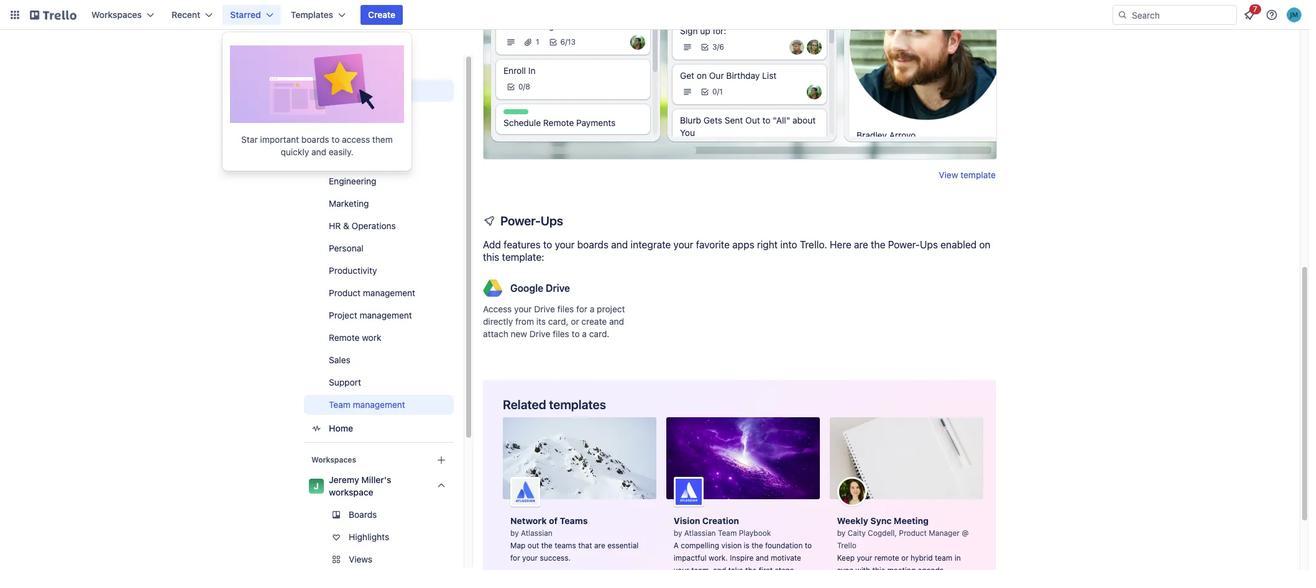 Task type: locate. For each thing, give the bounding box(es) containing it.
boards
[[301, 134, 329, 145], [577, 239, 609, 251]]

0 vertical spatial or
[[571, 316, 579, 327]]

2 by from the left
[[674, 529, 682, 538]]

new
[[511, 329, 527, 339]]

or inside the access your drive files for a project directly from its card, or create and attach new drive files to a card.
[[571, 316, 579, 327]]

1 vertical spatial drive
[[534, 304, 555, 315]]

by up "map"
[[510, 529, 519, 538]]

personal
[[329, 243, 363, 254]]

0 vertical spatial templates
[[291, 9, 333, 20]]

ups inside add features to your boards and integrate your favorite apps right into trello. here are the power-ups enabled on this template:
[[920, 239, 938, 251]]

template:
[[502, 252, 544, 263]]

1 by from the left
[[510, 529, 519, 538]]

drive right google
[[546, 283, 570, 294]]

0 vertical spatial boards link
[[304, 55, 454, 77]]

management down product management link
[[360, 310, 412, 321]]

by for weekly sync meeting
[[837, 529, 846, 538]]

or inside weekly sync meeting by caity cogdell, product manager @ trello keep your remote or hybrid team in sync with this meeting agend
[[901, 554, 909, 563]]

for
[[576, 304, 587, 315], [510, 554, 520, 563]]

1 vertical spatial boards
[[577, 239, 609, 251]]

engineering link
[[304, 172, 454, 191]]

1 vertical spatial power-
[[888, 239, 920, 251]]

0 vertical spatial boards
[[329, 60, 358, 71]]

files
[[557, 304, 574, 315], [553, 329, 569, 339]]

files up card,
[[557, 304, 574, 315]]

google drive
[[510, 283, 570, 294]]

are right that
[[594, 541, 605, 551]]

1 horizontal spatial for
[[576, 304, 587, 315]]

and down work.
[[713, 566, 726, 571]]

atlassian up out
[[521, 529, 553, 538]]

0 vertical spatial product
[[329, 288, 361, 298]]

take
[[728, 566, 743, 571]]

boards up highlights
[[349, 510, 377, 520]]

0 horizontal spatial workspaces
[[91, 9, 142, 20]]

remote work
[[329, 333, 381, 343]]

the right here
[[871, 239, 885, 251]]

access your drive files for a project directly from its card, or create and attach new drive files to a card.
[[483, 304, 625, 339]]

1 vertical spatial team
[[718, 529, 737, 538]]

2 boards link from the top
[[304, 505, 454, 525]]

ups left the 'enabled'
[[920, 239, 938, 251]]

highlights link
[[304, 528, 454, 548]]

workspaces inside "popup button"
[[91, 9, 142, 20]]

1 vertical spatial product
[[899, 529, 927, 538]]

caity
[[848, 529, 866, 538]]

this down add
[[483, 252, 499, 263]]

atlassian up compelling
[[684, 529, 716, 538]]

or
[[571, 316, 579, 327], [901, 554, 909, 563]]

0 vertical spatial power-
[[500, 214, 541, 228]]

0 horizontal spatial power-
[[500, 214, 541, 228]]

vision
[[674, 516, 700, 527]]

the right out
[[541, 541, 553, 551]]

inspire
[[730, 554, 754, 563]]

view template
[[939, 170, 996, 180]]

workspaces button
[[84, 5, 162, 25]]

boards link
[[304, 55, 454, 77], [304, 505, 454, 525]]

team
[[329, 400, 350, 410], [718, 529, 737, 538]]

boards
[[329, 60, 358, 71], [349, 510, 377, 520]]

or up meeting
[[901, 554, 909, 563]]

support
[[329, 377, 361, 388]]

1 horizontal spatial boards
[[577, 239, 609, 251]]

product down meeting
[[899, 529, 927, 538]]

0 vertical spatial management
[[363, 288, 415, 298]]

atlassian
[[521, 529, 553, 538], [684, 529, 716, 538]]

templates up business at the top left of the page
[[329, 85, 371, 96]]

1 horizontal spatial product
[[899, 529, 927, 538]]

0 vertical spatial boards
[[301, 134, 329, 145]]

1 vertical spatial boards
[[349, 510, 377, 520]]

recent button
[[164, 5, 220, 25]]

hr & operations
[[329, 221, 396, 231]]

boards link up highlights "link" on the bottom
[[304, 505, 454, 525]]

templates
[[291, 9, 333, 20], [329, 85, 371, 96]]

atlassian inside the vision creation by atlassian team playbook a compelling vision is the foundation to impactful work. inspire and motivate your team, and take the first ste
[[684, 529, 716, 538]]

0 vertical spatial drive
[[546, 283, 570, 294]]

card,
[[548, 316, 569, 327]]

power- inside add features to your boards and integrate your favorite apps right into trello. here are the power-ups enabled on this template:
[[888, 239, 920, 251]]

templates up board image
[[291, 9, 333, 20]]

ups up features on the top left of page
[[541, 214, 563, 228]]

2 vertical spatial management
[[353, 400, 405, 410]]

team up vision
[[718, 529, 737, 538]]

to up easily.
[[332, 134, 340, 145]]

1 vertical spatial boards link
[[304, 505, 454, 525]]

drive down its
[[530, 329, 550, 339]]

them
[[372, 134, 393, 145]]

jeremy miller (jeremymiller198) image
[[1287, 7, 1302, 22]]

1 vertical spatial for
[[510, 554, 520, 563]]

the inside "network of teams by atlassian map out the teams that are essential for your success."
[[541, 541, 553, 551]]

trello.
[[800, 239, 827, 251]]

1 horizontal spatial are
[[854, 239, 868, 251]]

0 vertical spatial workspaces
[[91, 9, 142, 20]]

0 vertical spatial this
[[483, 252, 499, 263]]

remote
[[874, 554, 899, 563]]

your up with
[[857, 554, 872, 563]]

google
[[510, 283, 543, 294]]

by up 'a'
[[674, 529, 682, 538]]

1 vertical spatial this
[[872, 566, 885, 571]]

your up from
[[514, 304, 532, 315]]

this inside weekly sync meeting by caity cogdell, product manager @ trello keep your remote or hybrid team in sync with this meeting agend
[[872, 566, 885, 571]]

1 boards link from the top
[[304, 55, 454, 77]]

starred
[[230, 9, 261, 20]]

team management link
[[304, 395, 454, 415]]

1 horizontal spatial this
[[872, 566, 885, 571]]

0 horizontal spatial team
[[329, 400, 350, 410]]

remote work link
[[304, 328, 454, 348]]

by inside "network of teams by atlassian map out the teams that are essential for your success."
[[510, 529, 519, 538]]

your down impactful
[[674, 566, 689, 571]]

power- left the 'enabled'
[[888, 239, 920, 251]]

here
[[830, 239, 851, 251]]

1 horizontal spatial team
[[718, 529, 737, 538]]

0 vertical spatial are
[[854, 239, 868, 251]]

this down remote
[[872, 566, 885, 571]]

power-
[[500, 214, 541, 228], [888, 239, 920, 251]]

a
[[590, 304, 595, 315], [582, 329, 587, 339]]

to right foundation
[[805, 541, 812, 551]]

management down support link
[[353, 400, 405, 410]]

back to home image
[[30, 5, 76, 25]]

are right here
[[854, 239, 868, 251]]

the
[[871, 239, 885, 251], [541, 541, 553, 551], [752, 541, 763, 551], [745, 566, 757, 571]]

boards inside star important boards to access them quickly and easily.
[[301, 134, 329, 145]]

a
[[674, 541, 679, 551]]

your
[[555, 239, 575, 251], [674, 239, 693, 251], [514, 304, 532, 315], [522, 554, 538, 563], [857, 554, 872, 563], [674, 566, 689, 571]]

are
[[854, 239, 868, 251], [594, 541, 605, 551]]

this
[[483, 252, 499, 263], [872, 566, 885, 571]]

and down project
[[609, 316, 624, 327]]

features
[[504, 239, 541, 251]]

right
[[757, 239, 778, 251]]

2 horizontal spatial by
[[837, 529, 846, 538]]

to left card. at left bottom
[[572, 329, 580, 339]]

1 horizontal spatial atlassian
[[684, 529, 716, 538]]

drive up its
[[534, 304, 555, 315]]

1 atlassian from the left
[[521, 529, 553, 538]]

0 horizontal spatial boards
[[301, 134, 329, 145]]

files down card,
[[553, 329, 569, 339]]

project
[[329, 310, 357, 321]]

trello
[[837, 541, 856, 551]]

1 horizontal spatial ups
[[920, 239, 938, 251]]

boards link up 'templates' link
[[304, 55, 454, 77]]

foundation
[[765, 541, 803, 551]]

meeting
[[894, 516, 929, 527]]

a up create
[[590, 304, 595, 315]]

keep
[[837, 554, 855, 563]]

first
[[759, 566, 773, 571]]

product inside weekly sync meeting by caity cogdell, product manager @ trello keep your remote or hybrid team in sync with this meeting agend
[[899, 529, 927, 538]]

0 horizontal spatial are
[[594, 541, 605, 551]]

and
[[311, 147, 326, 157], [611, 239, 628, 251], [609, 316, 624, 327], [756, 554, 769, 563], [713, 566, 726, 571]]

0 horizontal spatial by
[[510, 529, 519, 538]]

0 horizontal spatial atlassian
[[521, 529, 553, 538]]

essential
[[607, 541, 639, 551]]

and up first
[[756, 554, 769, 563]]

1 horizontal spatial or
[[901, 554, 909, 563]]

operations
[[352, 221, 396, 231]]

important
[[260, 134, 299, 145]]

and inside add features to your boards and integrate your favorite apps right into trello. here are the power-ups enabled on this template:
[[611, 239, 628, 251]]

0 vertical spatial for
[[576, 304, 587, 315]]

by up 'trello'
[[837, 529, 846, 538]]

design link
[[304, 127, 454, 147]]

management down the productivity link
[[363, 288, 415, 298]]

project management link
[[304, 306, 454, 326]]

0 horizontal spatial this
[[483, 252, 499, 263]]

0 horizontal spatial or
[[571, 316, 579, 327]]

for up create
[[576, 304, 587, 315]]

caity cogdell, product manager @ trello image
[[837, 477, 867, 507]]

into
[[780, 239, 797, 251]]

in
[[955, 554, 961, 563]]

boards right board image
[[329, 60, 358, 71]]

network
[[510, 516, 547, 527]]

your down power-ups
[[555, 239, 575, 251]]

1 horizontal spatial power-
[[888, 239, 920, 251]]

3 by from the left
[[837, 529, 846, 538]]

motivate
[[771, 554, 801, 563]]

hr
[[329, 221, 341, 231]]

teams
[[560, 516, 588, 527]]

boards for home
[[329, 60, 358, 71]]

1 vertical spatial management
[[360, 310, 412, 321]]

for down "map"
[[510, 554, 520, 563]]

personal link
[[304, 239, 454, 259]]

drive
[[546, 283, 570, 294], [534, 304, 555, 315], [530, 329, 550, 339]]

power- up features on the top left of page
[[500, 214, 541, 228]]

boards left the integrate at the top of page
[[577, 239, 609, 251]]

boards up quickly
[[301, 134, 329, 145]]

to inside the vision creation by atlassian team playbook a compelling vision is the foundation to impactful work. inspire and motivate your team, and take the first ste
[[805, 541, 812, 551]]

sales
[[329, 355, 350, 366]]

1 vertical spatial ups
[[920, 239, 938, 251]]

to right features on the top left of page
[[543, 239, 552, 251]]

1 horizontal spatial workspaces
[[311, 456, 356, 465]]

1 vertical spatial or
[[901, 554, 909, 563]]

0 horizontal spatial for
[[510, 554, 520, 563]]

team down support
[[329, 400, 350, 410]]

a left card. at left bottom
[[582, 329, 587, 339]]

forward image
[[451, 553, 466, 568]]

product
[[329, 288, 361, 298], [899, 529, 927, 538]]

2 atlassian from the left
[[684, 529, 716, 538]]

1 horizontal spatial by
[[674, 529, 682, 538]]

enabled
[[941, 239, 977, 251]]

0 horizontal spatial ups
[[541, 214, 563, 228]]

is
[[744, 541, 750, 551]]

favorite
[[696, 239, 730, 251]]

open information menu image
[[1266, 9, 1278, 21]]

by
[[510, 529, 519, 538], [674, 529, 682, 538], [837, 529, 846, 538]]

atlassian inside "network of teams by atlassian map out the teams that are essential for your success."
[[521, 529, 553, 538]]

and left easily.
[[311, 147, 326, 157]]

remote
[[329, 333, 360, 343]]

1 vertical spatial are
[[594, 541, 605, 551]]

and left the integrate at the top of page
[[611, 239, 628, 251]]

0 vertical spatial ups
[[541, 214, 563, 228]]

0 horizontal spatial a
[[582, 329, 587, 339]]

from
[[515, 316, 534, 327]]

your down out
[[522, 554, 538, 563]]

&
[[343, 221, 349, 231]]

1 horizontal spatial a
[[590, 304, 595, 315]]

or right card,
[[571, 316, 579, 327]]

by inside weekly sync meeting by caity cogdell, product manager @ trello keep your remote or hybrid team in sync with this meeting agend
[[837, 529, 846, 538]]

product up project
[[329, 288, 361, 298]]



Task type: describe. For each thing, give the bounding box(es) containing it.
of
[[549, 516, 558, 527]]

work.
[[709, 554, 728, 563]]

this inside add features to your boards and integrate your favorite apps right into trello. here are the power-ups enabled on this template:
[[483, 252, 499, 263]]

atlassian team playbook image
[[674, 477, 704, 507]]

network of teams by atlassian map out the teams that are essential for your success.
[[510, 516, 639, 563]]

are inside add features to your boards and integrate your favorite apps right into trello. here are the power-ups enabled on this template:
[[854, 239, 868, 251]]

that
[[578, 541, 592, 551]]

templates inside popup button
[[291, 9, 333, 20]]

education
[[329, 154, 369, 164]]

team management
[[329, 400, 405, 410]]

with
[[856, 566, 870, 571]]

power-ups
[[500, 214, 563, 228]]

management for team management
[[353, 400, 405, 410]]

product management link
[[304, 283, 454, 303]]

meeting
[[887, 566, 916, 571]]

support link
[[304, 373, 454, 393]]

home link
[[304, 418, 454, 440]]

to inside star important boards to access them quickly and easily.
[[332, 134, 340, 145]]

apps
[[732, 239, 754, 251]]

quickly
[[281, 147, 309, 157]]

product management
[[329, 288, 415, 298]]

recent
[[172, 9, 200, 20]]

create button
[[361, 5, 403, 25]]

jeremy miller's workspace
[[329, 475, 391, 498]]

and inside the access your drive files for a project directly from its card, or create and attach new drive files to a card.
[[609, 316, 624, 327]]

for inside the access your drive files for a project directly from its card, or create and attach new drive files to a card.
[[576, 304, 587, 315]]

1 vertical spatial workspaces
[[311, 456, 356, 465]]

2 vertical spatial drive
[[530, 329, 550, 339]]

highlights
[[349, 532, 389, 543]]

search image
[[1118, 10, 1128, 20]]

work
[[362, 333, 381, 343]]

access
[[342, 134, 370, 145]]

the down the 'inspire'
[[745, 566, 757, 571]]

template
[[961, 170, 996, 180]]

0 vertical spatial a
[[590, 304, 595, 315]]

are inside "network of teams by atlassian map out the teams that are essential for your success."
[[594, 541, 605, 551]]

create
[[581, 316, 607, 327]]

to inside the access your drive files for a project directly from its card, or create and attach new drive files to a card.
[[572, 329, 580, 339]]

directly
[[483, 316, 513, 327]]

weekly sync meeting by caity cogdell, product manager @ trello keep your remote or hybrid team in sync with this meeting agend
[[837, 516, 969, 571]]

on
[[979, 239, 991, 251]]

success.
[[540, 554, 571, 563]]

hr & operations link
[[304, 216, 454, 236]]

team inside the vision creation by atlassian team playbook a compelling vision is the foundation to impactful work. inspire and motivate your team, and take the first ste
[[718, 529, 737, 538]]

starred board image
[[230, 40, 404, 123]]

1 vertical spatial templates
[[329, 85, 371, 96]]

your left favorite
[[674, 239, 693, 251]]

its
[[536, 316, 546, 327]]

1 vertical spatial a
[[582, 329, 587, 339]]

productivity link
[[304, 261, 454, 281]]

create
[[368, 9, 395, 20]]

team
[[935, 554, 953, 563]]

sync
[[837, 566, 853, 571]]

productivity
[[329, 265, 377, 276]]

your inside the vision creation by atlassian team playbook a compelling vision is the foundation to impactful work. inspire and motivate your team, and take the first ste
[[674, 566, 689, 571]]

vision creation by atlassian team playbook a compelling vision is the foundation to impactful work. inspire and motivate your team, and take the first ste
[[674, 516, 812, 571]]

sync
[[870, 516, 892, 527]]

your inside weekly sync meeting by caity cogdell, product manager @ trello keep your remote or hybrid team in sync with this meeting agend
[[857, 554, 872, 563]]

management for project management
[[360, 310, 412, 321]]

education link
[[304, 149, 454, 169]]

home
[[329, 423, 353, 434]]

card.
[[589, 329, 609, 339]]

0 vertical spatial team
[[329, 400, 350, 410]]

view
[[939, 170, 958, 180]]

business link
[[304, 104, 454, 124]]

views link
[[304, 550, 466, 570]]

the right is
[[752, 541, 763, 551]]

templates
[[549, 398, 606, 412]]

weekly
[[837, 516, 868, 527]]

integrate
[[631, 239, 671, 251]]

marketing
[[329, 198, 369, 209]]

add features to your boards and integrate your favorite apps right into trello. here are the power-ups enabled on this template:
[[483, 239, 991, 263]]

teams
[[555, 541, 576, 551]]

primary element
[[0, 0, 1309, 30]]

0 horizontal spatial product
[[329, 288, 361, 298]]

vision
[[721, 541, 742, 551]]

to inside add features to your boards and integrate your favorite apps right into trello. here are the power-ups enabled on this template:
[[543, 239, 552, 251]]

@
[[962, 529, 969, 538]]

design
[[329, 131, 357, 142]]

team,
[[691, 566, 711, 571]]

sales link
[[304, 351, 454, 370]]

boards inside add features to your boards and integrate your favorite apps right into trello. here are the power-ups enabled on this template:
[[577, 239, 609, 251]]

out
[[528, 541, 539, 551]]

for inside "network of teams by atlassian map out the teams that are essential for your success."
[[510, 554, 520, 563]]

your inside "network of teams by atlassian map out the teams that are essential for your success."
[[522, 554, 538, 563]]

attach
[[483, 329, 508, 339]]

template board image
[[309, 83, 324, 98]]

the inside add features to your boards and integrate your favorite apps right into trello. here are the power-ups enabled on this template:
[[871, 239, 885, 251]]

templates link
[[304, 80, 454, 102]]

impactful
[[674, 554, 707, 563]]

home image
[[309, 421, 324, 436]]

your inside the access your drive files for a project directly from its card, or create and attach new drive files to a card.
[[514, 304, 532, 315]]

business
[[329, 109, 365, 119]]

management for product management
[[363, 288, 415, 298]]

engineering
[[329, 176, 376, 186]]

atlassian image
[[510, 477, 540, 507]]

0 vertical spatial files
[[557, 304, 574, 315]]

view template link
[[939, 169, 996, 182]]

create a workspace image
[[434, 453, 449, 468]]

compelling
[[681, 541, 719, 551]]

star
[[241, 134, 258, 145]]

Search field
[[1128, 6, 1236, 24]]

board image
[[309, 58, 324, 73]]

jeremy
[[329, 475, 359, 485]]

views
[[349, 554, 372, 565]]

boards for views
[[349, 510, 377, 520]]

manager
[[929, 529, 960, 538]]

by inside the vision creation by atlassian team playbook a compelling vision is the foundation to impactful work. inspire and motivate your team, and take the first ste
[[674, 529, 682, 538]]

and inside star important boards to access them quickly and easily.
[[311, 147, 326, 157]]

map
[[510, 541, 526, 551]]

j
[[314, 481, 319, 492]]

star important boards to access them quickly and easily.
[[241, 134, 393, 157]]

miller's
[[361, 475, 391, 485]]

boards link for views
[[304, 505, 454, 525]]

7 notifications image
[[1242, 7, 1257, 22]]

templates button
[[283, 5, 353, 25]]

workspace
[[329, 487, 373, 498]]

project management
[[329, 310, 412, 321]]

by for network of teams
[[510, 529, 519, 538]]

1 vertical spatial files
[[553, 329, 569, 339]]

starred button
[[223, 5, 281, 25]]

boards link for home
[[304, 55, 454, 77]]



Task type: vqa. For each thing, say whether or not it's contained in the screenshot.
right "Productivity"
no



